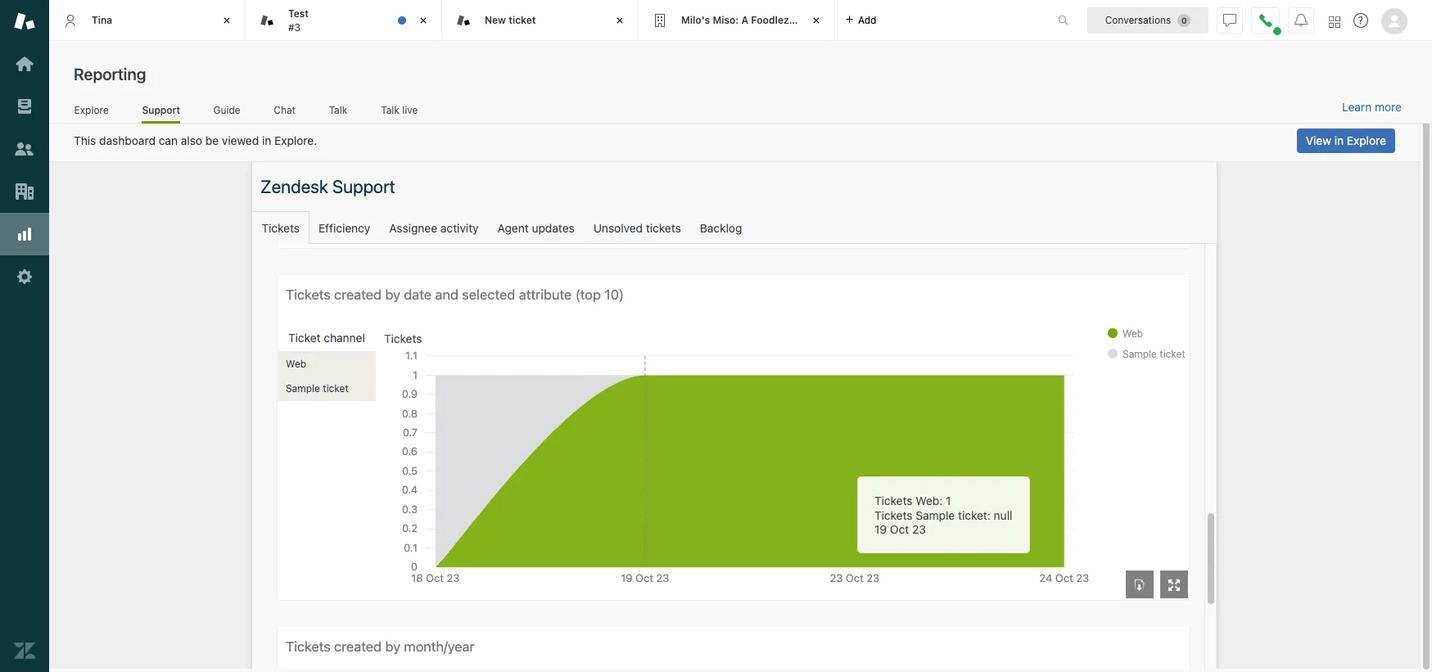 Task type: describe. For each thing, give the bounding box(es) containing it.
explore.
[[274, 133, 317, 147]]

this dashboard can also be viewed in explore.
[[74, 133, 317, 147]]

close image
[[808, 12, 825, 29]]

organizations image
[[14, 181, 35, 202]]

also
[[181, 133, 202, 147]]

admin image
[[14, 266, 35, 287]]

live
[[402, 104, 418, 116]]

view in explore button
[[1297, 129, 1395, 153]]

milo's
[[681, 14, 710, 26]]

reporting image
[[14, 224, 35, 245]]

dashboard
[[99, 133, 156, 147]]

can
[[159, 133, 178, 147]]

milo's miso: a foodlez subsidiary
[[681, 14, 843, 26]]

subsidiary
[[792, 14, 843, 26]]

guide
[[213, 104, 240, 116]]

miso:
[[713, 14, 739, 26]]

more
[[1375, 100, 1402, 114]]

chat link
[[273, 104, 296, 121]]

tina
[[92, 14, 112, 26]]

reporting
[[74, 65, 146, 84]]

zendesk image
[[14, 640, 35, 662]]

explore link
[[74, 104, 109, 121]]

#3
[[288, 21, 301, 33]]

conversations
[[1105, 14, 1171, 26]]

tina tab
[[49, 0, 246, 41]]

close image for new ticket
[[612, 12, 628, 29]]

talk live link
[[380, 104, 418, 121]]

views image
[[14, 96, 35, 117]]

add
[[858, 14, 877, 26]]

view in explore
[[1306, 133, 1386, 147]]

foodlez
[[751, 14, 789, 26]]

viewed
[[222, 133, 259, 147]]

ticket
[[509, 14, 536, 26]]

be
[[205, 133, 219, 147]]

view
[[1306, 133, 1331, 147]]

this
[[74, 133, 96, 147]]

get help image
[[1354, 13, 1368, 28]]

chat
[[274, 104, 296, 116]]

talk link
[[329, 104, 348, 121]]

zendesk products image
[[1329, 16, 1340, 27]]



Task type: vqa. For each thing, say whether or not it's contained in the screenshot.
"Foodlez"
yes



Task type: locate. For each thing, give the bounding box(es) containing it.
test #3
[[288, 7, 309, 33]]

close image inside tina 'tab'
[[219, 12, 235, 29]]

0 horizontal spatial close image
[[219, 12, 235, 29]]

conversations button
[[1087, 7, 1209, 33]]

test
[[288, 7, 309, 20]]

learn
[[1342, 100, 1372, 114]]

a
[[741, 14, 748, 26]]

close image
[[219, 12, 235, 29], [415, 12, 432, 29], [612, 12, 628, 29]]

in inside button
[[1335, 133, 1344, 147]]

new ticket
[[485, 14, 536, 26]]

3 close image from the left
[[612, 12, 628, 29]]

main element
[[0, 0, 49, 672]]

tab
[[246, 0, 442, 41]]

close image left milo's
[[612, 12, 628, 29]]

talk for talk live
[[381, 104, 399, 116]]

0 horizontal spatial talk
[[329, 104, 347, 116]]

explore down 'learn more' link
[[1347, 133, 1386, 147]]

new
[[485, 14, 506, 26]]

explore inside button
[[1347, 133, 1386, 147]]

get started image
[[14, 53, 35, 75]]

1 horizontal spatial talk
[[381, 104, 399, 116]]

in
[[262, 133, 271, 147], [1335, 133, 1344, 147]]

learn more
[[1342, 100, 1402, 114]]

close image inside tab
[[415, 12, 432, 29]]

button displays agent's chat status as invisible. image
[[1223, 14, 1236, 27]]

support
[[142, 104, 180, 116]]

0 horizontal spatial in
[[262, 133, 271, 147]]

explore up this
[[74, 104, 109, 116]]

2 talk from the left
[[381, 104, 399, 116]]

1 horizontal spatial in
[[1335, 133, 1344, 147]]

1 in from the left
[[262, 133, 271, 147]]

close image left new
[[415, 12, 432, 29]]

explore
[[74, 104, 109, 116], [1347, 133, 1386, 147]]

notifications image
[[1295, 14, 1308, 27]]

1 horizontal spatial explore
[[1347, 133, 1386, 147]]

1 horizontal spatial close image
[[415, 12, 432, 29]]

talk left live at the top left
[[381, 104, 399, 116]]

2 close image from the left
[[415, 12, 432, 29]]

new ticket tab
[[442, 0, 639, 41]]

talk for talk
[[329, 104, 347, 116]]

1 close image from the left
[[219, 12, 235, 29]]

1 talk from the left
[[329, 104, 347, 116]]

close image left #3
[[219, 12, 235, 29]]

in right view
[[1335, 133, 1344, 147]]

talk right chat
[[329, 104, 347, 116]]

1 vertical spatial explore
[[1347, 133, 1386, 147]]

milo's miso: a foodlez subsidiary tab
[[639, 0, 843, 41]]

2 in from the left
[[1335, 133, 1344, 147]]

talk live
[[381, 104, 418, 116]]

tabs tab list
[[49, 0, 1041, 41]]

guide link
[[213, 104, 241, 121]]

talk
[[329, 104, 347, 116], [381, 104, 399, 116]]

close image for tina
[[219, 12, 235, 29]]

in right the viewed
[[262, 133, 271, 147]]

0 horizontal spatial explore
[[74, 104, 109, 116]]

learn more link
[[1342, 100, 1402, 115]]

add button
[[835, 0, 886, 40]]

customers image
[[14, 138, 35, 160]]

0 vertical spatial explore
[[74, 104, 109, 116]]

close image inside new ticket tab
[[612, 12, 628, 29]]

tab containing test
[[246, 0, 442, 41]]

support link
[[142, 104, 180, 124]]

zendesk support image
[[14, 11, 35, 32]]

2 horizontal spatial close image
[[612, 12, 628, 29]]



